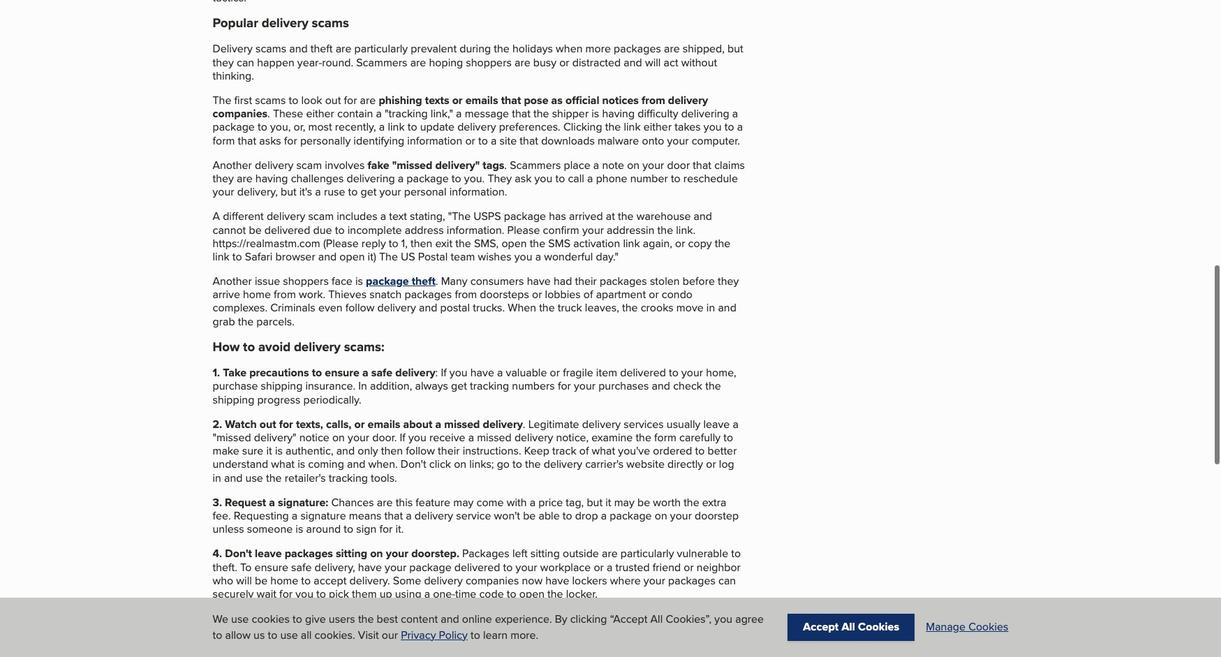 Task type: locate. For each thing, give the bounding box(es) containing it.
a right the fake
[[398, 170, 404, 186]]

delivering inside '. these either contain a "tracking link," a message that the shipper is having difficulty delivering a package to you, or, most recently, a link to update delivery preferences. clicking the link either takes you to a form that asks for personally identifying information or to a site that downloads malware onto your computer.'
[[682, 106, 730, 122]]

0 vertical spatial companies
[[213, 106, 268, 122]]

personal
[[404, 184, 447, 200]]

particularly up where
[[621, 546, 674, 562]]

be right "cannot"
[[249, 222, 262, 238]]

their inside . many consumers have had their packages stolen before they arrive home from work. thieves snatch packages from doorsteps or lobbies of apartment or condo complexes. criminals even follow delivery and postal trucks. when the truck leaves, the crooks move in and grab the parcels.
[[575, 273, 597, 289]]

0 vertical spatial check
[[674, 378, 703, 394]]

takes
[[675, 119, 701, 135]]

1 vertical spatial with
[[442, 624, 462, 640]]

1 vertical spatial in
[[213, 470, 221, 486]]

delivery up https://realmastm.com
[[267, 208, 305, 224]]

of inside . many consumers have had their packages stolen before they arrive home from work. thieves snatch packages from doorsteps or lobbies of apartment or condo complexes. criminals even follow delivery and postal trucks. when the truck leaves, the crooks move in and grab the parcels.
[[584, 287, 593, 303]]

scam down ruse
[[308, 208, 334, 224]]

2 horizontal spatial delivered
[[620, 365, 666, 381]]

leave inside . legitimate delivery services usually leave a "missed delivery" notice on your door. if you receive a missed delivery notice, examine the form carefully to make sure it is authentic, and only then follow their instructions. keep track of what you've ordered to better understand what is coming and when. don't click on links; go to the delivery carrier's website directly or log in and use the retailer's tracking tools.
[[704, 416, 730, 432]]

you inside '. these either contain a "tracking link," a message that the shipper is having difficulty delivering a package to you, or, most recently, a link to update delivery preferences. clicking the link either takes you to a form that asks for personally identifying information or to a site that downloads malware onto your computer.'
[[704, 119, 722, 135]]

companies inside the phishing texts or emails that pose as official notices from delivery companies
[[213, 106, 268, 122]]

year-
[[297, 54, 322, 70]]

recently,
[[335, 119, 376, 135]]

open up signs
[[520, 586, 545, 602]]

1 horizontal spatial it's
[[544, 624, 557, 640]]

you inside we use cookies to give users the best content and online experience. by clicking "accept all cookies", you agree to allow us to use all cookies. visit our
[[715, 611, 733, 627]]

1 horizontal spatial get
[[451, 378, 467, 394]]

0 vertical spatial safe
[[371, 365, 393, 381]]

companies down thinking.
[[213, 106, 268, 122]]

information. up usps
[[450, 184, 507, 200]]

face
[[332, 273, 353, 289]]

you right :
[[450, 365, 468, 381]]

0 horizontal spatial if
[[400, 430, 406, 446]]

1 horizontal spatial with
[[507, 494, 527, 510]]

0 horizontal spatial safe
[[291, 559, 312, 575]]

"the
[[448, 208, 471, 224]]

delivery
[[213, 41, 253, 57]]

go
[[497, 456, 510, 472]]

all inside button
[[842, 619, 856, 635]]

. for many
[[436, 273, 438, 289]]

but inside delivery scams and theft are particularly prevalent during the holidays when more packages are shipped, but they can happen year-round. scammers are hoping shoppers are busy or distracted and will act without thinking.
[[728, 41, 744, 57]]

addressin
[[607, 222, 655, 238]]

difficulty
[[638, 106, 679, 122]]

home,
[[706, 365, 737, 381]]

you,
[[270, 119, 291, 135]]

0 horizontal spatial scammers
[[356, 54, 408, 70]]

delivery, inside packages left sitting outside are particularly vulnerable to theft. to ensure safe delivery, have your package delivered to your workplace or a trusted friend or neighbor who will be home to accept delivery. some delivery companies now have lockers where your packages can securely wait for you to pick them up using a one-time code to open the locker.
[[315, 559, 355, 575]]

some
[[393, 573, 421, 589]]

1 vertical spatial shoppers
[[283, 273, 329, 289]]

stating,
[[410, 208, 445, 224]]

or inside . legitimate delivery services usually leave a "missed delivery" notice on your door. if you receive a missed delivery notice, examine the form carefully to make sure it is authentic, and only then follow their instructions. keep track of what you've ordered to better understand what is coming and when. don't click on links; go to the delivery carrier's website directly or log in and use the retailer's tracking tools.
[[706, 456, 717, 472]]

be left worth at bottom right
[[638, 494, 650, 510]]

. left the ask
[[505, 157, 507, 173]]

"missed inside . legitimate delivery services usually leave a "missed delivery" notice on your door. if you receive a missed delivery notice, examine the form carefully to make sure it is authentic, and only then follow their instructions. keep track of what you've ordered to better understand what is coming and when. don't click on links; go to the delivery carrier's website directly or log in and use the retailer's tracking tools.
[[213, 430, 251, 446]]

1 horizontal spatial delivery"
[[435, 157, 480, 173]]

be inside a different delivery scam includes a text stating, "the usps package has arrived at the warehouse and cannot be delivered due to incomplete address information. please confirm your addressin the link. https://realmastm.com (please reply to 1, then exit the sms, open the sms activation link again, or copy the link to safari browser and open it) the us postal team wishes you a wonderful day."
[[249, 222, 262, 238]]

2 another from the top
[[213, 273, 252, 289]]

service
[[456, 508, 491, 524]]

packages inside packages left sitting outside are particularly vulnerable to theft. to ensure safe delivery, have your package delivered to your workplace or a trusted friend or neighbor who will be home to accept delivery. some delivery companies now have lockers where your packages can securely wait for you to pick them up using a one-time code to open the locker.
[[669, 573, 716, 589]]

visit
[[358, 627, 379, 643]]

2 vertical spatial they
[[718, 273, 739, 289]]

having up malware
[[602, 106, 635, 122]]

1 horizontal spatial it
[[606, 494, 612, 510]]

another
[[213, 157, 252, 173], [213, 273, 252, 289]]

0 vertical spatial with
[[507, 494, 527, 510]]

are right year-
[[336, 41, 352, 57]]

0 vertical spatial information.
[[450, 184, 507, 200]]

0 vertical spatial leave
[[704, 416, 730, 432]]

parcels.
[[257, 313, 295, 329]]

2 vertical spatial of
[[540, 611, 550, 627]]

1 horizontal spatial may
[[614, 494, 635, 510]]

or
[[560, 54, 570, 70], [452, 92, 463, 108], [466, 132, 476, 148], [676, 235, 686, 251], [532, 287, 542, 303], [649, 287, 659, 303], [550, 365, 560, 381], [355, 416, 365, 432], [706, 456, 717, 472], [594, 559, 604, 575], [684, 559, 694, 575], [497, 611, 508, 627], [531, 624, 541, 640], [397, 637, 407, 653]]

is left wrong
[[397, 624, 405, 640]]

0 vertical spatial if
[[441, 365, 447, 381]]

0 vertical spatial shoppers
[[466, 54, 512, 70]]

call
[[568, 170, 585, 186]]

or inside delivery scams and theft are particularly prevalent during the holidays when more packages are shipped, but they can happen year-round. scammers are hoping shoppers are busy or distracted and will act without thinking.
[[560, 54, 570, 70]]

safe left accept
[[291, 559, 312, 575]]

package inside '. these either contain a "tracking link," a message that the shipper is having difficulty delivering a package to you, or, most recently, a link to update delivery preferences. clicking the link either takes you to a form that asks for personally identifying information or to a site that downloads malware onto your computer.'
[[213, 119, 255, 135]]

what
[[592, 443, 616, 459], [271, 456, 295, 472], [579, 624, 602, 640]]

home right arrive
[[243, 287, 271, 303]]

0 vertical spatial then
[[411, 235, 433, 251]]

0 horizontal spatial sitting
[[336, 546, 368, 562]]

and inside : if you have a valuable or fragile item delivered to your home, purchase shipping insurance. in addition, always get tracking numbers for your purchases and check the shipping progress periodically.
[[652, 378, 671, 394]]

delivered
[[265, 222, 310, 238], [620, 365, 666, 381], [455, 559, 500, 575]]

you left "receive"
[[409, 430, 427, 446]]

packages down vulnerable
[[669, 573, 716, 589]]

or,
[[294, 119, 306, 135]]

1 horizontal spatial particularly
[[621, 546, 674, 562]]

1 vertical spatial they
[[213, 170, 234, 186]]

from
[[642, 92, 666, 108], [274, 287, 296, 303], [455, 287, 477, 303]]

delivery up carrier's
[[582, 416, 621, 432]]

tracking up chances
[[329, 470, 368, 486]]

computer.
[[692, 132, 740, 148]]

0 vertical spatial it's
[[300, 184, 312, 200]]

1 horizontal spatial delivery,
[[315, 559, 355, 575]]

1 horizontal spatial tracking
[[470, 378, 509, 394]]

you inside . scammers place a note on your door that claims they are having challenges delivering a package to you. they ask you to call a phone number to reschedule your delivery, but it's a ruse to get your personal information.
[[535, 170, 553, 186]]

1 vertical spatial follow
[[406, 443, 435, 459]]

that inside chances are this feature may come with a price tag, but it may be worth the extra fee. requesting a signature means that a delivery service won't be able to drop a package on your doorstep unless someone is around to sign for it.
[[385, 508, 403, 524]]

of left by
[[540, 611, 550, 627]]

1 horizontal spatial but
[[587, 494, 603, 510]]

more.
[[511, 627, 539, 643]]

0 horizontal spatial with
[[442, 624, 462, 640]]

are up the different
[[237, 170, 253, 186]]

it
[[266, 443, 272, 459], [606, 494, 612, 510]]

0 vertical spatial tracking
[[470, 378, 509, 394]]

scams right first
[[255, 92, 286, 108]]

accept
[[804, 619, 839, 635]]

be left able
[[523, 508, 536, 524]]

0 vertical spatial they
[[213, 54, 234, 70]]

link down phishing
[[388, 119, 405, 135]]

get inside . scammers place a note on your door that claims they are having challenges delivering a package to you. they ask you to call a phone number to reschedule your delivery, but it's a ruse to get your personal information.
[[361, 184, 377, 200]]

1 vertical spatial having
[[256, 170, 288, 186]]

are inside . scammers place a note on your door that claims they are having challenges delivering a package to you. they ask you to call a phone number to reschedule your delivery, but it's a ruse to get your personal information.
[[237, 170, 253, 186]]

wrong
[[408, 624, 439, 640]]

someone
[[247, 521, 293, 537]]

privacy
[[401, 627, 436, 643]]

. inside . scammers place a note on your door that claims they are having challenges delivering a package to you. they ask you to call a phone number to reschedule your delivery, but it's a ruse to get your personal information.
[[505, 157, 507, 173]]

1 horizontal spatial check
[[674, 378, 703, 394]]

0 horizontal spatial having
[[256, 170, 288, 186]]

either right the or,
[[306, 106, 335, 122]]

and
[[289, 41, 308, 57], [624, 54, 642, 70], [694, 208, 712, 224], [318, 249, 337, 265], [419, 300, 438, 316], [718, 300, 737, 316], [652, 378, 671, 394], [336, 443, 355, 459], [347, 456, 366, 472], [224, 470, 243, 486], [441, 611, 459, 627]]

1 vertical spatial delivered
[[620, 365, 666, 381]]

2 cookies from the left
[[969, 619, 1009, 635]]

accept all cookies
[[804, 619, 900, 635]]

having inside . scammers place a note on your door that claims they are having challenges delivering a package to you. they ask you to call a phone number to reschedule your delivery, but it's a ruse to get your personal information.
[[256, 170, 288, 186]]

open
[[225, 611, 253, 627]]

0 vertical spatial get
[[361, 184, 377, 200]]

theft right 'happen'
[[311, 41, 333, 57]]

0 vertical spatial in
[[707, 300, 715, 316]]

: if you have a valuable or fragile item delivered to your home, purchase shipping insurance. in addition, always get tracking numbers for your purchases and check the shipping progress periodically.
[[213, 365, 737, 408]]

always
[[415, 378, 448, 394]]

for right asks
[[284, 132, 297, 148]]

1 vertical spatial don't
[[225, 546, 252, 562]]

examine
[[592, 430, 633, 446]]

0 horizontal spatial but
[[281, 184, 297, 200]]

scams up round.
[[312, 13, 349, 32]]

1 vertical spatial delivery"
[[254, 430, 297, 446]]

signature
[[301, 508, 346, 524]]

for right wait
[[279, 586, 293, 602]]

take
[[223, 365, 247, 381]]

can inside packages left sitting outside are particularly vulnerable to theft. to ensure safe delivery, have your package delivered to your workplace or a trusted friend or neighbor who will be home to accept delivery. some delivery companies now have lockers where your packages can securely wait for you to pick them up using a one-time code to open the locker.
[[719, 573, 736, 589]]

don't left click
[[401, 456, 427, 472]]

they up a
[[213, 170, 234, 186]]

packages down day."
[[600, 273, 647, 289]]

another for they
[[213, 157, 252, 173]]

package inside chances are this feature may come with a price tag, but it may be worth the extra fee. requesting a signature means that a delivery service won't be able to drop a package on your doorstep unless someone is around to sign for it.
[[610, 508, 652, 524]]

particularly inside packages left sitting outside are particularly vulnerable to theft. to ensure safe delivery, have your package delivered to your workplace or a trusted friend or neighbor who will be home to accept delivery. some delivery companies now have lockers where your packages can securely wait for you to pick them up using a one-time code to open the locker.
[[621, 546, 674, 562]]

delivery inside the phishing texts or emails that pose as official notices from delivery companies
[[668, 92, 708, 108]]

1 horizontal spatial then
[[411, 235, 433, 251]]

delivery inside chances are this feature may come with a price tag, but it may be worth the extra fee. requesting a signature means that a delivery service won't be able to drop a package on your doorstep unless someone is around to sign for it.
[[415, 508, 453, 524]]

1 horizontal spatial delivering
[[682, 106, 730, 122]]

get up includes at the top left
[[361, 184, 377, 200]]

onto
[[642, 132, 665, 148]]

with inside . contact the seller immediately if you believe something is wrong with the shipment or it's not what you ordered. also, review the seller's return policy for damaged or unwanted items.
[[442, 624, 462, 640]]

that right site
[[520, 132, 539, 148]]

sure
[[242, 443, 264, 459]]

delivery" inside . legitimate delivery services usually leave a "missed delivery" notice on your door. if you receive a missed delivery notice, examine the form carefully to make sure it is authentic, and only then follow their instructions. keep track of what you've ordered to better understand what is coming and when. don't click on links; go to the delivery carrier's website directly or log in and use the retailer's tracking tools.
[[254, 430, 297, 446]]

cookies.
[[315, 627, 355, 643]]

you inside : if you have a valuable or fragile item delivered to your home, purchase shipping insurance. in addition, always get tracking numbers for your purchases and check the shipping progress periodically.
[[450, 365, 468, 381]]

1 vertical spatial but
[[281, 184, 297, 200]]

0 vertical spatial delivery"
[[435, 157, 480, 173]]

to inside : if you have a valuable or fragile item delivered to your home, purchase shipping insurance. in addition, always get tracking numbers for your purchases and check the shipping progress periodically.
[[669, 365, 679, 381]]

leave up better
[[704, 416, 730, 432]]

or left log
[[706, 456, 717, 472]]

. inside '. these either contain a "tracking link," a message that the shipper is having difficulty delivering a package to you, or, most recently, a link to update delivery preferences. clicking the link either takes you to a form that asks for personally identifying information or to a site that downloads malware onto your computer.'
[[268, 106, 270, 122]]

either
[[306, 106, 335, 122], [644, 119, 672, 135]]

1 vertical spatial scam
[[308, 208, 334, 224]]

0 vertical spatial scammers
[[356, 54, 408, 70]]

in inside . legitimate delivery services usually leave a "missed delivery" notice on your door. if you receive a missed delivery notice, examine the form carefully to make sure it is authentic, and only then follow their instructions. keep track of what you've ordered to better understand what is coming and when. don't click on links; go to the delivery carrier's website directly or log in and use the retailer's tracking tools.
[[213, 470, 221, 486]]

. for scammers
[[505, 157, 507, 173]]

their left links;
[[438, 443, 460, 459]]

0 horizontal spatial all
[[651, 611, 663, 627]]

you inside packages left sitting outside are particularly vulnerable to theft. to ensure safe delivery, have your package delivered to your workplace or a trusted friend or neighbor who will be home to accept delivery. some delivery companies now have lockers where your packages can securely wait for you to pick them up using a one-time code to open the locker.
[[296, 586, 314, 602]]

1 horizontal spatial don't
[[401, 456, 427, 472]]

2 horizontal spatial from
[[642, 92, 666, 108]]

0 vertical spatial particularly
[[355, 41, 408, 57]]

1 vertical spatial delivering
[[347, 170, 395, 186]]

1 horizontal spatial form
[[655, 430, 677, 446]]

fee.
[[213, 508, 231, 524]]

a right link,"
[[456, 106, 462, 122]]

emails down delivery scams and theft are particularly prevalent during the holidays when more packages are shipped, but they can happen year-round. scammers are hoping shoppers are busy or distracted and will act without thinking. on the top
[[466, 92, 498, 108]]

the inside a different delivery scam includes a text stating, "the usps package has arrived at the warehouse and cannot be delivered due to incomplete address information. please confirm your addressin the link. https://realmastm.com (please reply to 1, then exit the sms, open the sms activation link again, or copy the link to safari browser and open it) the us postal team wishes you a wonderful day."
[[379, 249, 398, 265]]

1 sitting from the left
[[336, 546, 368, 562]]

a right drop
[[601, 508, 607, 524]]

0 horizontal spatial delivering
[[347, 170, 395, 186]]

delivering up 'computer.'
[[682, 106, 730, 122]]

1 vertical spatial tracking
[[329, 470, 368, 486]]

delivery" down progress at the bottom
[[254, 430, 297, 446]]

delivery down asks
[[255, 157, 294, 173]]

0 horizontal spatial tracking
[[329, 470, 368, 486]]

are left the busy
[[515, 54, 531, 70]]

or inside the phishing texts or emails that pose as official notices from delivery companies
[[452, 92, 463, 108]]

the inside chances are this feature may come with a price tag, but it may be worth the extra fee. requesting a signature means that a delivery service won't be able to drop a package on your doorstep unless someone is around to sign for it.
[[684, 494, 700, 510]]

them
[[352, 586, 377, 602]]

scams:
[[344, 337, 385, 356]]

1 vertical spatial safe
[[291, 559, 312, 575]]

1 horizontal spatial all
[[842, 619, 856, 635]]

particularly inside delivery scams and theft are particularly prevalent during the holidays when more packages are shipped, but they can happen year-round. scammers are hoping shoppers are busy or distracted and will act without thinking.
[[355, 41, 408, 57]]

that inside . scammers place a note on your door that claims they are having challenges delivering a package to you. they ask you to call a phone number to reschedule your delivery, but it's a ruse to get your personal information.
[[693, 157, 712, 173]]

tracking
[[470, 378, 509, 394], [329, 470, 368, 486]]

warehouse
[[637, 208, 691, 224]]

0 vertical spatial it
[[266, 443, 272, 459]]

or inside : if you have a valuable or fragile item delivered to your home, purchase shipping insurance. in addition, always get tracking numbers for your purchases and check the shipping progress periodically.
[[550, 365, 560, 381]]

"missed up personal
[[392, 157, 433, 173]]

then right 1,
[[411, 235, 433, 251]]

when
[[556, 41, 583, 57]]

0 vertical spatial delivery,
[[237, 184, 278, 200]]

you up give
[[296, 586, 314, 602]]

a inside : if you have a valuable or fragile item delivered to your home, purchase shipping insurance. in addition, always get tracking numbers for your purchases and check the shipping progress periodically.
[[497, 365, 503, 381]]

. for legitimate
[[523, 416, 526, 432]]

all left seller
[[651, 611, 663, 627]]

a left valuable
[[497, 365, 503, 381]]

they inside delivery scams and theft are particularly prevalent during the holidays when more packages are shipped, but they can happen year-round. scammers are hoping shoppers are busy or distracted and will act without thinking.
[[213, 54, 234, 70]]

number
[[631, 170, 668, 186]]

for right policy
[[332, 637, 345, 653]]

1 vertical spatial of
[[580, 443, 589, 459]]

and inside we use cookies to give users the best content and online experience. by clicking "accept all cookies", you agree to allow us to use all cookies. visit our
[[441, 611, 459, 627]]

1 horizontal spatial cookies
[[969, 619, 1009, 635]]

shoppers right hoping
[[466, 54, 512, 70]]

1 horizontal spatial can
[[719, 573, 736, 589]]

link.
[[676, 222, 696, 238]]

you right if
[[283, 624, 301, 640]]

on right note
[[627, 157, 640, 173]]

sitting down sign
[[336, 546, 368, 562]]

shipment
[[483, 624, 528, 640]]

for left the "it."
[[380, 521, 393, 537]]

2 vertical spatial but
[[587, 494, 603, 510]]

click
[[429, 456, 451, 472]]

theft
[[311, 41, 333, 57], [412, 273, 436, 289]]

on right click
[[454, 456, 467, 472]]

a left the signature
[[292, 508, 298, 524]]

clicking
[[571, 611, 607, 627]]

your left doorstep
[[670, 508, 692, 524]]

0 vertical spatial the
[[213, 92, 232, 108]]

1 vertical spatial scams
[[256, 41, 286, 57]]

note
[[602, 157, 625, 173]]

that right door at the right top of the page
[[693, 157, 712, 173]]

1 another from the top
[[213, 157, 252, 173]]

get right :
[[451, 378, 467, 394]]

. for these
[[268, 106, 270, 122]]

1 horizontal spatial follow
[[406, 443, 435, 459]]

0 vertical spatial scams
[[312, 13, 349, 32]]

theft down postal
[[412, 273, 436, 289]]

1 vertical spatial "missed
[[213, 430, 251, 446]]

have inside . many consumers have had their packages stolen before they arrive home from work. thieves snatch packages from doorsteps or lobbies of apartment or condo complexes. criminals even follow delivery and postal trucks. when the truck leaves, the crooks move in and grab the parcels.
[[527, 273, 551, 289]]

delivery left site
[[458, 119, 496, 135]]

what right not
[[579, 624, 602, 640]]

us
[[254, 627, 265, 643]]

1.
[[213, 365, 220, 381]]

be inside packages left sitting outside are particularly vulnerable to theft. to ensure safe delivery, have your package delivered to your workplace or a trusted friend or neighbor who will be home to accept delivery. some delivery companies now have lockers where your packages can securely wait for you to pick them up using a one-time code to open the locker.
[[255, 573, 268, 589]]

they right before
[[718, 273, 739, 289]]

is left around at bottom left
[[296, 521, 303, 537]]

0 vertical spatial out
[[325, 92, 341, 108]]

have left had
[[527, 273, 551, 289]]

1 horizontal spatial in
[[707, 300, 715, 316]]

time
[[456, 586, 477, 602]]

particularly
[[355, 41, 408, 57], [621, 546, 674, 562]]

that
[[501, 92, 521, 108], [512, 106, 531, 122], [238, 132, 256, 148], [520, 132, 539, 148], [693, 157, 712, 173], [385, 508, 403, 524]]

0 horizontal spatial get
[[361, 184, 377, 200]]

delivery inside a different delivery scam includes a text stating, "the usps package has arrived at the warehouse and cannot be delivered due to incomplete address information. please confirm your addressin the link. https://realmastm.com (please reply to 1, then exit the sms, open the sms activation link again, or copy the link to safari browser and open it) the us postal team wishes you a wonderful day."
[[267, 208, 305, 224]]

holidays
[[513, 41, 553, 57]]

feature
[[416, 494, 451, 510]]

locker.
[[566, 586, 598, 602]]

for inside . contact the seller immediately if you believe something is wrong with the shipment or it's not what you ordered. also, review the seller's return policy for damaged or unwanted items.
[[332, 637, 345, 653]]

delivery up "takes"
[[668, 92, 708, 108]]

0 horizontal spatial leave
[[255, 546, 282, 562]]

workplace
[[541, 559, 591, 575]]

day."
[[596, 249, 619, 265]]

be right to
[[255, 573, 268, 589]]

that left asks
[[238, 132, 256, 148]]

1 horizontal spatial emails
[[466, 92, 498, 108]]

policy
[[439, 627, 468, 643]]

0 horizontal spatial can
[[237, 54, 254, 70]]

0 horizontal spatial ensure
[[255, 559, 288, 575]]

it right sure
[[266, 443, 272, 459]]

look
[[301, 92, 322, 108]]

of
[[584, 287, 593, 303], [580, 443, 589, 459], [540, 611, 550, 627]]

are left hoping
[[410, 54, 426, 70]]

0 vertical spatial delivering
[[682, 106, 730, 122]]

clicking
[[564, 119, 603, 135]]

delivered inside packages left sitting outside are particularly vulnerable to theft. to ensure safe delivery, have your package delivered to your workplace or a trusted friend or neighbor who will be home to accept delivery. some delivery companies now have lockers where your packages can securely wait for you to pick them up using a one-time code to open the locker.
[[455, 559, 500, 575]]

check left home,
[[674, 378, 703, 394]]

1 vertical spatial delivery,
[[315, 559, 355, 575]]

postal
[[440, 300, 470, 316]]

1 vertical spatial can
[[719, 573, 736, 589]]

1 vertical spatial emails
[[368, 416, 401, 432]]

1 horizontal spatial leave
[[704, 416, 730, 432]]

but inside . scammers place a note on your door that claims they are having challenges delivering a package to you. they ask you to call a phone number to reschedule your delivery, but it's a ruse to get your personal information.
[[281, 184, 297, 200]]

our
[[382, 627, 398, 643]]

. inside . legitimate delivery services usually leave a "missed delivery" notice on your door. if you receive a missed delivery notice, examine the form carefully to make sure it is authentic, and only then follow their instructions. keep track of what you've ordered to better understand what is coming and when. don't click on links; go to the delivery carrier's website directly or log in and use the retailer's tracking tools.
[[523, 416, 526, 432]]

now
[[522, 573, 543, 589]]

if
[[275, 624, 280, 640]]

have up them
[[358, 559, 382, 575]]

something
[[343, 624, 394, 640]]

or left copy
[[676, 235, 686, 251]]

0 vertical spatial "missed
[[392, 157, 433, 173]]

follow down about
[[406, 443, 435, 459]]

1 horizontal spatial if
[[441, 365, 447, 381]]

delivery up about
[[396, 365, 436, 381]]

0 horizontal spatial the
[[213, 92, 232, 108]]

companies
[[213, 106, 268, 122], [466, 573, 519, 589]]

don't inside . legitimate delivery services usually leave a "missed delivery" notice on your door. if you receive a missed delivery notice, examine the form carefully to make sure it is authentic, and only then follow their instructions. keep track of what you've ordered to better understand what is coming and when. don't click on links; go to the delivery carrier's website directly or log in and use the retailer's tracking tools.
[[401, 456, 427, 472]]

a right contain
[[376, 106, 382, 122]]

message
[[465, 106, 509, 122]]

you
[[704, 119, 722, 135], [535, 170, 553, 186], [515, 249, 533, 265], [450, 365, 468, 381], [409, 430, 427, 446], [296, 586, 314, 602], [715, 611, 733, 627], [283, 624, 301, 640], [605, 624, 623, 640]]

1 cookies from the left
[[859, 619, 900, 635]]

out right 'look'
[[325, 92, 341, 108]]

1 vertical spatial another
[[213, 273, 252, 289]]

package inside packages left sitting outside are particularly vulnerable to theft. to ensure safe delivery, have your package delivered to your workplace or a trusted friend or neighbor who will be home to accept delivery. some delivery companies now have lockers where your packages can securely wait for you to pick them up using a one-time code to open the locker.
[[410, 559, 452, 575]]

"missed
[[392, 157, 433, 173], [213, 430, 251, 446]]

2 sitting from the left
[[531, 546, 560, 562]]

delivering inside . scammers place a note on your door that claims they are having challenges delivering a package to you. they ask you to call a phone number to reschedule your delivery, but it's a ruse to get your personal information.
[[347, 170, 395, 186]]

their
[[575, 273, 597, 289], [438, 443, 460, 459]]

0 horizontal spatial either
[[306, 106, 335, 122]]

it's left ruse
[[300, 184, 312, 200]]

popular
[[213, 13, 258, 32]]

shoppers down browser
[[283, 273, 329, 289]]

vulnerable
[[677, 546, 729, 562]]

contain
[[337, 106, 373, 122]]

but left ruse
[[281, 184, 297, 200]]

package up stating,
[[407, 170, 449, 186]]

have left valuable
[[471, 365, 494, 381]]

1 horizontal spatial their
[[575, 273, 597, 289]]

for left texts,
[[279, 416, 293, 432]]

or right the busy
[[560, 54, 570, 70]]

0 vertical spatial of
[[584, 287, 593, 303]]

busy
[[534, 54, 557, 70]]



Task type: vqa. For each thing, say whether or not it's contained in the screenshot.
instantly
no



Task type: describe. For each thing, give the bounding box(es) containing it.
package down it)
[[366, 273, 409, 289]]

open right sms, on the top
[[502, 235, 527, 251]]

drop
[[575, 508, 598, 524]]

then inside . legitimate delivery services usually leave a "missed delivery" notice on your door. if you receive a missed delivery notice, examine the form carefully to make sure it is authentic, and only then follow their instructions. keep track of what you've ordered to better understand what is coming and when. don't click on links; go to the delivery carrier's website directly or log in and use the retailer's tracking tools.
[[381, 443, 403, 459]]

directly
[[668, 456, 704, 472]]

is inside . contact the seller immediately if you believe something is wrong with the shipment or it's not what you ordered. also, review the seller's return policy for damaged or unwanted items.
[[397, 624, 405, 640]]

. for contact
[[605, 611, 607, 627]]

or right the calls,
[[355, 416, 365, 432]]

a left site
[[491, 132, 497, 148]]

round.
[[322, 54, 354, 70]]

"tracking
[[385, 106, 428, 122]]

information. inside a different delivery scam includes a text stating, "the usps package has arrived at the warehouse and cannot be delivered due to incomplete address information. please confirm your addressin the link. https://realmastm.com (please reply to 1, then exit the sms, open the sms activation link again, or copy the link to safari browser and open it) the us postal team wishes you a wonderful day."
[[447, 222, 505, 238]]

get inside : if you have a valuable or fragile item delivered to your home, purchase shipping insurance. in addition, always get tracking numbers for your purchases and check the shipping progress periodically.
[[451, 378, 467, 394]]

we use cookies to give users the best content and online experience. by clicking "accept all cookies", you agree to allow us to use all cookies. visit our
[[213, 611, 764, 643]]

when.
[[369, 456, 398, 472]]

a up better
[[733, 416, 739, 432]]

a
[[213, 208, 220, 224]]

theft inside delivery scams and theft are particularly prevalent during the holidays when more packages are shipped, but they can happen year-round. scammers are hoping shoppers are busy or distracted and will act without thinking.
[[311, 41, 333, 57]]

your inside chances are this feature may come with a price tag, but it may be worth the extra fee. requesting a signature means that a delivery service won't be able to drop a package on your doorstep unless someone is around to sign for it.
[[670, 508, 692, 524]]

or right 'friend'
[[684, 559, 694, 575]]

form inside . legitimate delivery services usually leave a "missed delivery" notice on your door. if you receive a missed delivery notice, examine the form carefully to make sure it is authentic, and only then follow their instructions. keep track of what you've ordered to better understand what is coming and when. don't click on links; go to the delivery carrier's website directly or log in and use the retailer's tracking tools.
[[655, 430, 677, 446]]

link left onto
[[624, 119, 641, 135]]

1 horizontal spatial shipping
[[261, 378, 303, 394]]

. scammers place a note on your door that claims they are having challenges delivering a package to you. they ask you to call a phone number to reschedule your delivery, but it's a ruse to get your personal information.
[[213, 157, 745, 200]]

your right where
[[644, 573, 666, 589]]

your left home,
[[682, 365, 704, 381]]

fragile
[[563, 365, 594, 381]]

or inside '. these either contain a "tracking link," a message that the shipper is having difficulty delivering a package to you, or, most recently, a link to update delivery preferences. clicking the link either takes you to a form that asks for personally identifying information or to a site that downloads malware onto your computer.'
[[466, 132, 476, 148]]

tracking inside : if you have a valuable or fragile item delivered to your home, purchase shipping insurance. in addition, always get tracking numbers for your purchases and check the shipping progress periodically.
[[470, 378, 509, 394]]

1 vertical spatial leave
[[255, 546, 282, 562]]

package inside . scammers place a note on your door that claims they are having challenges delivering a package to you. they ask you to call a phone number to reschedule your delivery, but it's a ruse to get your personal information.
[[407, 170, 449, 186]]

will inside packages left sitting outside are particularly vulnerable to theft. to ensure safe delivery, have your package delivered to your workplace or a trusted friend or neighbor who will be home to accept delivery. some delivery companies now have lockers where your packages can securely wait for you to pick them up using a one-time code to open the locker.
[[236, 573, 252, 589]]

what inside . contact the seller immediately if you believe something is wrong with the shipment or it's not what you ordered. also, review the seller's return policy for damaged or unwanted items.
[[579, 624, 602, 640]]

open left it)
[[340, 249, 365, 265]]

again,
[[643, 235, 673, 251]]

particularly for are
[[355, 41, 408, 57]]

scammers inside . scammers place a note on your door that claims they are having challenges delivering a package to you. they ask you to call a phone number to reschedule your delivery, but it's a ruse to get your personal information.
[[510, 157, 561, 173]]

review
[[697, 624, 730, 640]]

text
[[389, 208, 407, 224]]

link,"
[[431, 106, 453, 122]]

"accept
[[610, 611, 648, 627]]

sms,
[[474, 235, 499, 251]]

you left ordered. on the bottom of page
[[605, 624, 623, 640]]

for inside packages left sitting outside are particularly vulnerable to theft. to ensure safe delivery, have your package delivered to your workplace or a trusted friend or neighbor who will be home to accept delivery. some delivery companies now have lockers where your packages can securely wait for you to pick them up using a one-time code to open the locker.
[[279, 586, 293, 602]]

a up 'computer.'
[[733, 106, 739, 122]]

companies inside packages left sitting outside are particularly vulnerable to theft. to ensure safe delivery, have your package delivered to your workplace or a trusted friend or neighbor who will be home to accept delivery. some delivery companies now have lockers where your packages can securely wait for you to pick them up using a one-time code to open the locker.
[[466, 573, 519, 589]]

delivery left notice,
[[515, 430, 553, 446]]

sms
[[549, 235, 571, 251]]

had
[[554, 273, 572, 289]]

that up site
[[512, 106, 531, 122]]

on right notice
[[332, 430, 345, 446]]

when
[[508, 300, 537, 316]]

will inside delivery scams and theft are particularly prevalent during the holidays when more packages are shipped, but they can happen year-round. scammers are hoping shoppers are busy or distracted and will act without thinking.
[[645, 54, 661, 70]]

delivered inside a different delivery scam includes a text stating, "the usps package has arrived at the warehouse and cannot be delivered due to incomplete address information. please confirm your addressin the link. https://realmastm.com (please reply to 1, then exit the sms, open the sms activation link again, or copy the link to safari browser and open it) the us postal team wishes you a wonderful day."
[[265, 222, 310, 238]]

ordered.
[[626, 624, 668, 640]]

delivery inside '. these either contain a "tracking link," a message that the shipper is having difficulty delivering a package to you, or, most recently, a link to update delivery preferences. clicking the link either takes you to a form that asks for personally identifying information or to a site that downloads malware onto your computer.'
[[458, 119, 496, 135]]

2.
[[213, 416, 222, 432]]

0 horizontal spatial shipping
[[213, 392, 254, 408]]

tools.
[[371, 470, 397, 486]]

how
[[213, 337, 240, 356]]

items.
[[461, 637, 490, 653]]

worth
[[653, 494, 681, 510]]

it)
[[368, 249, 376, 265]]

pose
[[524, 92, 549, 108]]

is right sure
[[275, 443, 283, 459]]

the inside : if you have a valuable or fragile item delivered to your home, purchase shipping insurance. in addition, always get tracking numbers for your purchases and check the shipping progress periodically.
[[706, 378, 721, 394]]

leaves,
[[585, 300, 620, 316]]

ask
[[515, 170, 532, 186]]

scam inside a different delivery scam includes a text stating, "the usps package has arrived at the warehouse and cannot be delivered due to incomplete address information. please confirm your addressin the link. https://realmastm.com (please reply to 1, then exit the sms, open the sms activation link again, or copy the link to safari browser and open it) the us postal team wishes you a wonderful day."
[[308, 208, 334, 224]]

package theft link
[[366, 273, 436, 289]]

delivered inside : if you have a valuable or fragile item delivered to your home, purchase shipping insurance. in addition, always get tracking numbers for your purchases and check the shipping progress periodically.
[[620, 365, 666, 381]]

return
[[268, 637, 297, 653]]

if inside . legitimate delivery services usually leave a "missed delivery" notice on your door. if you receive a missed delivery notice, examine the form carefully to make sure it is authentic, and only then follow their instructions. keep track of what you've ordered to better understand what is coming and when. don't click on links; go to the delivery carrier's website directly or log in and use the retailer's tracking tools.
[[400, 430, 406, 446]]

or left where
[[594, 559, 604, 575]]

that inside the phishing texts or emails that pose as official notices from delivery companies
[[501, 92, 521, 108]]

happen
[[257, 54, 295, 70]]

for up privacy policy link
[[437, 611, 451, 627]]

most
[[308, 119, 332, 135]]

left
[[513, 546, 528, 562]]

receive
[[430, 430, 466, 446]]

2. watch out for texts, calls, or emails about a missed delivery
[[213, 416, 523, 432]]

your up a
[[213, 184, 234, 200]]

postal
[[418, 249, 448, 265]]

0 horizontal spatial emails
[[368, 416, 401, 432]]

from inside the phishing texts or emails that pose as official notices from delivery companies
[[642, 92, 666, 108]]

more
[[586, 41, 611, 57]]

missed down : if you have a valuable or fragile item delivered to your home, purchase shipping insurance. in addition, always get tracking numbers for your purchases and check the shipping progress periodically.
[[444, 416, 480, 432]]

it inside . legitimate delivery services usually leave a "missed delivery" notice on your door. if you receive a missed delivery notice, examine the form carefully to make sure it is authentic, and only then follow their instructions. keep track of what you've ordered to better understand what is coming and when. don't click on links; go to the delivery carrier's website directly or log in and use the retailer's tracking tools.
[[266, 443, 272, 459]]

purchase
[[213, 378, 258, 394]]

grab
[[213, 313, 235, 329]]

packages down postal
[[405, 287, 452, 303]]

give
[[305, 611, 326, 627]]

0 vertical spatial ensure
[[325, 365, 360, 381]]

having inside '. these either contain a "tracking link," a message that the shipper is having difficulty delivering a package to you, or, most recently, a link to update delivery preferences. clicking the link either takes you to a form that asks for personally identifying information or to a site that downloads malware onto your computer.'
[[602, 106, 635, 122]]

5.
[[213, 611, 222, 627]]

a left the price
[[530, 494, 536, 510]]

0 vertical spatial scam
[[296, 157, 322, 173]]

act
[[664, 54, 679, 70]]

a right "receive"
[[468, 430, 474, 446]]

immediately
[[213, 624, 272, 640]]

or left wrong
[[397, 637, 407, 653]]

follow inside . many consumers have had their packages stolen before they arrive home from work. thieves snatch packages from doorsteps or lobbies of apartment or condo complexes. criminals even follow delivery and postal trucks. when the truck leaves, the crooks move in and grab the parcels.
[[346, 300, 375, 316]]

your left item
[[574, 378, 596, 394]]

extra
[[703, 494, 727, 510]]

check inside : if you have a valuable or fragile item delivered to your home, purchase shipping insurance. in addition, always get tracking numbers for your purchases and check the shipping progress periodically.
[[674, 378, 703, 394]]

use left all
[[280, 627, 298, 643]]

of inside . legitimate delivery services usually leave a "missed delivery" notice on your door. if you receive a missed delivery notice, examine the form carefully to make sure it is authentic, and only then follow their instructions. keep track of what you've ordered to better understand what is coming and when. don't click on links; go to the delivery carrier's website directly or log in and use the retailer's tracking tools.
[[580, 443, 589, 459]]

open inside packages left sitting outside are particularly vulnerable to theft. to ensure safe delivery, have your package delivered to your workplace or a trusted friend or neighbor who will be home to accept delivery. some delivery companies now have lockers where your packages can securely wait for you to pick them up using a one-time code to open the locker.
[[520, 586, 545, 602]]

ensure inside packages left sitting outside are particularly vulnerable to theft. to ensure safe delivery, have your package delivered to your workplace or a trusted friend or neighbor who will be home to accept delivery. some delivery companies now have lockers where your packages can securely wait for you to pick them up using a one-time code to open the locker.
[[255, 559, 288, 575]]

a left text
[[380, 208, 386, 224]]

for inside : if you have a valuable or fragile item delivered to your home, purchase shipping insurance. in addition, always get tracking numbers for your purchases and check the shipping progress periodically.
[[558, 378, 571, 394]]

delivery down notice,
[[544, 456, 583, 472]]

stolen
[[650, 273, 680, 289]]

packages inside delivery scams and theft are particularly prevalent during the holidays when more packages are shipped, but they can happen year-round. scammers are hoping shoppers are busy or distracted and will act without thinking.
[[614, 41, 661, 57]]

a up claims
[[737, 119, 743, 135]]

different
[[223, 208, 264, 224]]

a different delivery scam includes a text stating, "the usps package has arrived at the warehouse and cannot be delivered due to incomplete address information. please confirm your addressin the link. https://realmastm.com (please reply to 1, then exit the sms, open the sms activation link again, or copy the link to safari browser and open it) the us postal team wishes you a wonderful day."
[[213, 208, 731, 265]]

1 may from the left
[[454, 494, 474, 510]]

the inside packages left sitting outside are particularly vulnerable to theft. to ensure safe delivery, have your package delivered to your workplace or a trusted friend or neighbor who will be home to accept delivery. some delivery companies now have lockers where your packages can securely wait for you to pick them up using a one-time code to open the locker.
[[548, 586, 563, 602]]

information. inside . scammers place a note on your door that claims they are having challenges delivering a package to you. they ask you to call a phone number to reschedule your delivery, but it's a ruse to get your personal information.
[[450, 184, 507, 200]]

all inside we use cookies to give users the best content and online experience. by clicking "accept all cookies", you agree to allow us to use all cookies. visit our
[[651, 611, 663, 627]]

emails inside the phishing texts or emails that pose as official notices from delivery companies
[[466, 92, 498, 108]]

what right sure
[[271, 456, 295, 472]]

or inside a different delivery scam includes a text stating, "the usps package has arrived at the warehouse and cannot be delivered due to incomplete address information. please confirm your addressin the link. https://realmastm.com (please reply to 1, then exit the sms, open the sms activation link again, or copy the link to safari browser and open it) the us postal team wishes you a wonderful day."
[[676, 235, 686, 251]]

keep
[[524, 443, 550, 459]]

link left again,
[[623, 235, 640, 251]]

the inside delivery scams and theft are particularly prevalent during the holidays when more packages are shipped, but they can happen year-round. scammers are hoping shoppers are busy or distracted and will act without thinking.
[[494, 41, 510, 57]]

form inside '. these either contain a "tracking link," a message that the shipper is having difficulty delivering a package to you, or, most recently, a link to update delivery preferences. clicking the link either takes you to a form that asks for personally identifying information or to a site that downloads malware onto your computer.'
[[213, 132, 235, 148]]

delivery up all
[[281, 611, 321, 627]]

use right we on the bottom
[[231, 611, 249, 627]]

your left workplace
[[516, 559, 538, 575]]

1 horizontal spatial either
[[644, 119, 672, 135]]

1 horizontal spatial from
[[455, 287, 477, 303]]

your up us
[[256, 611, 278, 627]]

periodically.
[[304, 392, 362, 408]]

the inside we use cookies to give users the best content and online experience. by clicking "accept all cookies", you agree to allow us to use all cookies. visit our
[[358, 611, 374, 627]]

or left condo
[[649, 287, 659, 303]]

home inside . many consumers have had their packages stolen before they arrive home from work. thieves snatch packages from doorsteps or lobbies of apartment or condo complexes. criminals even follow delivery and postal trucks. when the truck leaves, the crooks move in and grab the parcels.
[[243, 287, 271, 303]]

particularly for trusted
[[621, 546, 674, 562]]

requesting
[[234, 508, 289, 524]]

2 may from the left
[[614, 494, 635, 510]]

reply
[[362, 235, 386, 251]]

allow
[[225, 627, 251, 643]]

delivery up 1. take precautions to ensure a safe delivery
[[294, 337, 341, 356]]

your inside '. these either contain a "tracking link," a message that the shipper is having difficulty delivering a package to you, or, most recently, a link to update delivery preferences. clicking the link either takes you to a form that asks for personally identifying information or to a site that downloads malware onto your computer.'
[[667, 132, 689, 148]]

in
[[359, 378, 367, 394]]

scams for delivery
[[312, 13, 349, 32]]

3.
[[213, 494, 222, 510]]

it inside chances are this feature may come with a price tag, but it may be worth the extra fee. requesting a signature means that a delivery service won't be able to drop a package on your doorstep unless someone is around to sign for it.
[[606, 494, 612, 510]]

package inside a different delivery scam includes a text stating, "the usps package has arrived at the warehouse and cannot be delivered due to incomplete address information. please confirm your addressin the link. https://realmastm.com (please reply to 1, then exit the sms, open the sms activation link again, or copy the link to safari browser and open it) the us postal team wishes you a wonderful day."
[[504, 208, 546, 224]]

a left ruse
[[315, 184, 321, 200]]

but inside chances are this feature may come with a price tag, but it may be worth the extra fee. requesting a signature means that a delivery service won't be able to drop a package on your doorstep unless someone is around to sign for it.
[[587, 494, 603, 510]]

a right about
[[436, 416, 442, 432]]

your up text
[[380, 184, 401, 200]]

is left the coming
[[298, 456, 305, 472]]

your inside . legitimate delivery services usually leave a "missed delivery" notice on your door. if you receive a missed delivery notice, examine the form carefully to make sure it is authentic, and only then follow their instructions. keep track of what you've ordered to better understand what is coming and when. don't click on links; go to the delivery carrier's website directly or log in and use the retailer's tracking tools.
[[348, 430, 370, 446]]

their inside . legitimate delivery services usually leave a "missed delivery" notice on your door. if you receive a missed delivery notice, examine the form carefully to make sure it is authentic, and only then follow their instructions. keep track of what you've ordered to better understand what is coming and when. don't click on links; go to the delivery carrier's website directly or log in and use the retailer's tracking tools.
[[438, 443, 460, 459]]

are inside packages left sitting outside are particularly vulnerable to theft. to ensure safe delivery, have your package delivered to your workplace or a trusted friend or neighbor who will be home to accept delivery. some delivery companies now have lockers where your packages can securely wait for you to pick them up using a one-time code to open the locker.
[[602, 546, 618, 562]]

claims
[[715, 157, 745, 173]]

can inside delivery scams and theft are particularly prevalent during the holidays when more packages are shipped, but they can happen year-round. scammers are hoping shoppers are busy or distracted and will act without thinking.
[[237, 54, 254, 70]]

what left you've
[[592, 443, 616, 459]]

delivery up instructions.
[[483, 416, 523, 432]]

delivery, inside . scammers place a note on your door that claims they are having challenges delivering a package to you. they ask you to call a phone number to reschedule your delivery, but it's a ruse to get your personal information.
[[237, 184, 278, 200]]

prevalent
[[411, 41, 457, 57]]

is right the face
[[356, 273, 363, 289]]

they inside . many consumers have had their packages stolen before they arrive home from work. thieves snatch packages from doorsteps or lobbies of apartment or condo complexes. criminals even follow delivery and postal trucks. when the truck leaves, the crooks move in and grab the parcels.
[[718, 273, 739, 289]]

a down scams:
[[363, 365, 369, 381]]

on down sign
[[370, 546, 383, 562]]

able
[[539, 508, 560, 524]]

privacy policy link
[[401, 627, 468, 643]]

use inside . legitimate delivery services usually leave a "missed delivery" notice on your door. if you receive a missed delivery notice, examine the form carefully to make sure it is authentic, and only then follow their instructions. keep track of what you've ordered to better understand what is coming and when. don't click on links; go to the delivery carrier's website directly or log in and use the retailer's tracking tools.
[[246, 470, 263, 486]]

you inside a different delivery scam includes a text stating, "the usps package has arrived at the warehouse and cannot be delivered due to incomplete address information. please confirm your addressin the link. https://realmastm.com (please reply to 1, then exit the sms, open the sms activation link again, or copy the link to safari browser and open it) the us postal team wishes you a wonderful day."
[[515, 249, 533, 265]]

a left trusted
[[607, 559, 613, 575]]

0 horizontal spatial out
[[260, 416, 276, 432]]

links;
[[470, 456, 494, 472]]

1 vertical spatial check
[[404, 611, 434, 627]]

seller
[[670, 611, 696, 627]]

friend
[[653, 559, 681, 575]]

many
[[441, 273, 468, 289]]

it's inside . scammers place a note on your door that claims they are having challenges delivering a package to you. they ask you to call a phone number to reschedule your delivery, but it's a ruse to get your personal information.
[[300, 184, 312, 200]]

if inside : if you have a valuable or fragile item delivered to your home, purchase shipping insurance. in addition, always get tracking numbers for your purchases and check the shipping progress periodically.
[[441, 365, 447, 381]]

another for arrive
[[213, 273, 252, 289]]

means
[[349, 508, 382, 524]]

a right call
[[588, 170, 593, 186]]

in inside . many consumers have had their packages stolen before they arrive home from work. thieves snatch packages from doorsteps or lobbies of apartment or condo complexes. criminals even follow delivery and postal trucks. when the truck leaves, the crooks move in and grab the parcels.
[[707, 300, 715, 316]]

your down the "it."
[[386, 546, 409, 562]]

or left by
[[531, 624, 541, 640]]

or left lobbies
[[532, 287, 542, 303]]

outside
[[563, 546, 599, 562]]

are left without on the top right
[[664, 41, 680, 57]]

wishes
[[478, 249, 512, 265]]

a left note
[[594, 157, 600, 173]]

avoid
[[258, 337, 291, 356]]

work.
[[299, 287, 326, 303]]

or up learn
[[497, 611, 508, 627]]

they inside . scammers place a note on your door that claims they are having challenges delivering a package to you. they ask you to call a phone number to reschedule your delivery, but it's a ruse to get your personal information.
[[213, 170, 234, 186]]

a right recently,
[[379, 119, 385, 135]]

scams inside delivery scams and theft are particularly prevalent during the holidays when more packages are shipped, but they can happen year-round. scammers are hoping shoppers are busy or distracted and will act without thinking.
[[256, 41, 286, 57]]

carrier's
[[586, 456, 624, 472]]

your down onto
[[643, 157, 665, 173]]

have right now on the left bottom
[[546, 573, 570, 589]]

who
[[213, 573, 233, 589]]

then inside a different delivery scam includes a text stating, "the usps package has arrived at the warehouse and cannot be delivered due to incomplete address information. please confirm your addressin the link. https://realmastm.com (please reply to 1, then exit the sms, open the sms activation link again, or copy the link to safari browser and open it) the us postal team wishes you a wonderful day."
[[411, 235, 433, 251]]

progress
[[257, 392, 301, 408]]

manage cookies button
[[926, 619, 1009, 636]]

personally
[[300, 132, 351, 148]]

understand
[[213, 456, 268, 472]]

delivery up 'happen'
[[262, 13, 309, 32]]

your up up
[[385, 559, 407, 575]]

1 vertical spatial theft
[[412, 273, 436, 289]]

it's inside . contact the seller immediately if you believe something is wrong with the shipment or it's not what you ordered. also, review the seller's return policy for damaged or unwanted items.
[[544, 624, 557, 640]]

link down "cannot"
[[213, 249, 230, 265]]

experience.
[[495, 611, 552, 627]]

sitting inside packages left sitting outside are particularly vulnerable to theft. to ensure safe delivery, have your package delivered to your workplace or a trusted friend or neighbor who will be home to accept delivery. some delivery companies now have lockers where your packages can securely wait for you to pick them up using a one-time code to open the locker.
[[531, 546, 560, 562]]

cannot
[[213, 222, 246, 238]]

scammers inside delivery scams and theft are particularly prevalent during the holidays when more packages are shipped, but they can happen year-round. scammers are hoping shoppers are busy or distracted and will act without thinking.
[[356, 54, 408, 70]]

ordered
[[653, 443, 693, 459]]

packages down around at bottom left
[[285, 546, 333, 562]]

notice
[[299, 430, 330, 446]]

for up recently,
[[344, 92, 357, 108]]

at
[[606, 208, 615, 224]]

preferences.
[[499, 119, 561, 135]]

delivery inside packages left sitting outside are particularly vulnerable to theft. to ensure safe delivery, have your package delivered to your workplace or a trusted friend or neighbor who will be home to accept delivery. some delivery companies now have lockers where your packages can securely wait for you to pick them up using a one-time code to open the locker.
[[424, 573, 463, 589]]

1 horizontal spatial "missed
[[392, 157, 433, 173]]

a right the "it."
[[406, 508, 412, 524]]

0 horizontal spatial don't
[[225, 546, 252, 562]]

have inside : if you have a valuable or fragile item delivered to your home, purchase shipping insurance. in addition, always get tracking numbers for your purchases and check the shipping progress periodically.
[[471, 365, 494, 381]]

is inside '. these either contain a "tracking link," a message that the shipper is having difficulty delivering a package to you, or, most recently, a link to update delivery preferences. clicking the link either takes you to a form that asks for personally identifying information or to a site that downloads malware onto your computer.'
[[592, 106, 600, 122]]

usps
[[474, 208, 501, 224]]

these
[[273, 106, 303, 122]]

scams for first
[[255, 92, 286, 108]]

a right request
[[269, 494, 275, 510]]

4.
[[213, 546, 222, 562]]

a left one-
[[425, 586, 430, 602]]

are up recently,
[[360, 92, 376, 108]]

lockers
[[572, 573, 608, 589]]

purchases
[[599, 378, 649, 394]]

for inside '. these either contain a "tracking link," a message that the shipper is having difficulty delivering a package to you, or, most recently, a link to update delivery preferences. clicking the link either takes you to a form that asks for personally identifying information or to a site that downloads malware onto your computer.'
[[284, 132, 297, 148]]

follow inside . legitimate delivery services usually leave a "missed delivery" notice on your door. if you receive a missed delivery notice, examine the form carefully to make sure it is authentic, and only then follow their instructions. keep track of what you've ordered to better understand what is coming and when. don't click on links; go to the delivery carrier's website directly or log in and use the retailer's tracking tools.
[[406, 443, 435, 459]]

safari
[[245, 249, 273, 265]]

issue
[[255, 273, 280, 289]]

where
[[610, 573, 641, 589]]

for inside chances are this feature may come with a price tag, but it may be worth the extra fee. requesting a signature means that a delivery service won't be able to drop a package on your doorstep unless someone is around to sign for it.
[[380, 521, 393, 537]]

0 horizontal spatial from
[[274, 287, 296, 303]]

delivery scams and theft are particularly prevalent during the holidays when more packages are shipped, but they can happen year-round. scammers are hoping shoppers are busy or distracted and will act without thinking.
[[213, 41, 744, 84]]

is inside chances are this feature may come with a price tag, but it may be worth the extra fee. requesting a signature means that a delivery service won't be able to drop a package on your doorstep unless someone is around to sign for it.
[[296, 521, 303, 537]]

delivery inside . many consumers have had their packages stolen before they arrive home from work. thieves snatch packages from doorsteps or lobbies of apartment or condo complexes. criminals even follow delivery and postal trucks. when the truck leaves, the crooks move in and grab the parcels.
[[378, 300, 416, 316]]

consumers
[[471, 273, 524, 289]]

tracking inside . legitimate delivery services usually leave a "missed delivery" notice on your door. if you receive a missed delivery notice, examine the form carefully to make sure it is authentic, and only then follow their instructions. keep track of what you've ordered to better understand what is coming and when. don't click on links; go to the delivery carrier's website directly or log in and use the retailer's tracking tools.
[[329, 470, 368, 486]]

malware
[[598, 132, 639, 148]]

a left sms
[[536, 249, 541, 265]]



